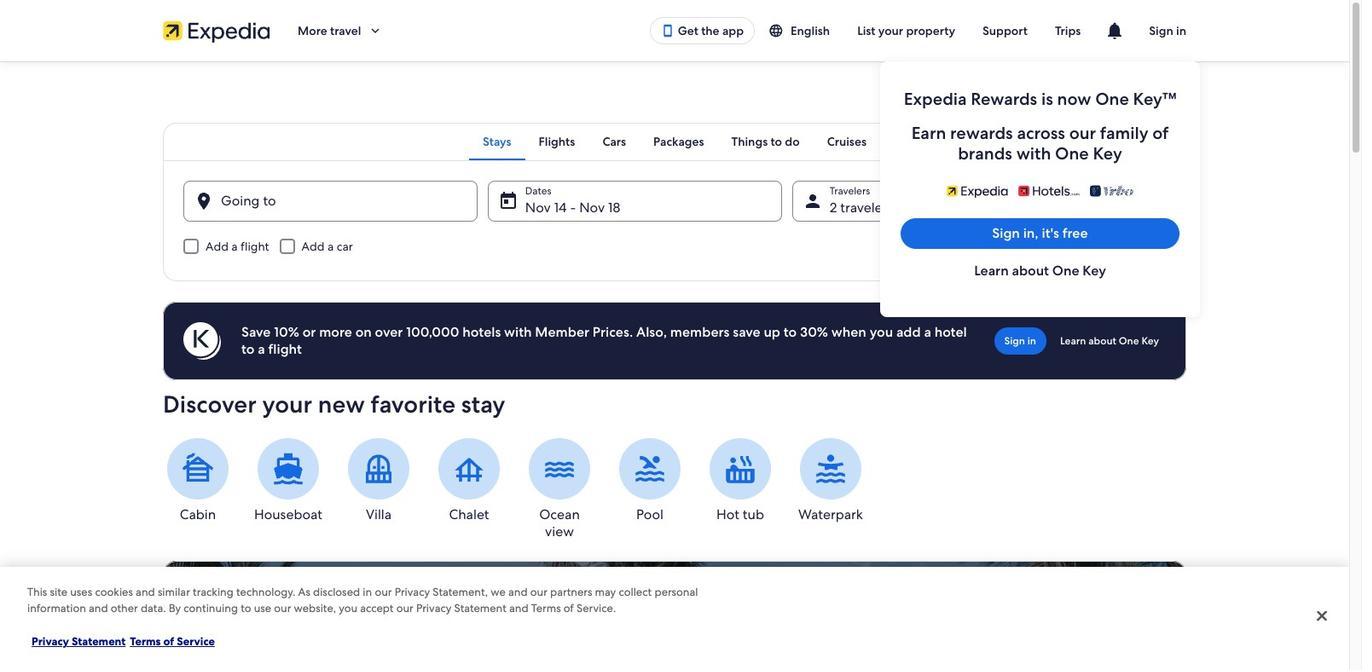 Task type: locate. For each thing, give the bounding box(es) containing it.
ocean view button
[[525, 438, 594, 541]]

in right the hotel
[[1028, 334, 1036, 348]]

villa button
[[344, 438, 414, 524]]

expedia logo image
[[163, 19, 270, 43]]

save
[[241, 323, 271, 341]]

1 vertical spatial you
[[339, 602, 357, 616]]

0 vertical spatial terms
[[531, 602, 561, 616]]

sign right the hotel
[[1004, 334, 1025, 348]]

0 vertical spatial sign
[[1149, 23, 1173, 38]]

our left partners at the left bottom
[[530, 585, 547, 600]]

1 horizontal spatial your
[[878, 23, 903, 38]]

0 vertical spatial statement
[[454, 602, 506, 616]]

with
[[1016, 142, 1051, 165], [504, 323, 532, 341]]

0 horizontal spatial your
[[262, 389, 312, 420]]

sign inside discover your new favorite stay main content
[[1004, 334, 1025, 348]]

1 horizontal spatial about
[[1089, 334, 1116, 348]]

in right "communication center icon"
[[1176, 23, 1186, 38]]

collect
[[619, 585, 652, 600]]

website,
[[294, 602, 336, 616]]

tab list
[[163, 123, 1186, 160]]

18
[[608, 199, 620, 217]]

learn right sign in 'link'
[[1060, 334, 1086, 348]]

statement,
[[433, 585, 488, 600]]

small image
[[768, 23, 784, 38]]

chalet button
[[434, 438, 504, 524]]

0 horizontal spatial sign in
[[1004, 334, 1036, 348]]

sign
[[1149, 23, 1173, 38], [992, 224, 1020, 242], [1004, 334, 1025, 348]]

expedia
[[904, 88, 967, 110]]

earn
[[911, 122, 946, 144]]

trailing image
[[368, 23, 383, 38]]

2 nov from the left
[[579, 199, 605, 217]]

0 vertical spatial with
[[1016, 142, 1051, 165]]

with right hotels
[[504, 323, 532, 341]]

our up accept
[[375, 585, 392, 600]]

statement down other
[[72, 635, 126, 649]]

privacy left statement,
[[395, 585, 430, 600]]

30%
[[800, 323, 828, 341]]

1 horizontal spatial terms
[[531, 602, 561, 616]]

1 vertical spatial sign in
[[1004, 334, 1036, 348]]

tracking
[[193, 585, 234, 600]]

1 vertical spatial terms
[[130, 635, 161, 649]]

things to do
[[731, 134, 800, 149]]

1 horizontal spatial nov
[[579, 199, 605, 217]]

1 vertical spatial flight
[[268, 340, 302, 358]]

of left 'service' on the left
[[163, 635, 174, 649]]

pool button
[[615, 438, 685, 524]]

privacy down information
[[32, 635, 69, 649]]

1 horizontal spatial statement
[[454, 602, 506, 616]]

about right sign in 'link'
[[1089, 334, 1116, 348]]

do
[[785, 134, 800, 149]]

sign for sign in 'link'
[[1004, 334, 1025, 348]]

sign for the sign in, it's free 'link'
[[992, 224, 1020, 242]]

learn about one key for the topmost the learn about one key link
[[974, 262, 1106, 280]]

in inside this site uses cookies and similar tracking technology. as disclosed in our privacy statement, we and our partners may collect personal information and other data. by continuing to use our website, you accept our  privacy statement and terms of service.
[[363, 585, 372, 600]]

2 vertical spatial key
[[1142, 334, 1159, 348]]

tab list containing stays
[[163, 123, 1186, 160]]

statement inside this site uses cookies and similar tracking technology. as disclosed in our privacy statement, we and our partners may collect personal information and other data. by continuing to use our website, you accept our  privacy statement and terms of service.
[[454, 602, 506, 616]]

learn about one key inside discover your new favorite stay main content
[[1060, 334, 1159, 348]]

2 horizontal spatial in
[[1176, 23, 1186, 38]]

0 vertical spatial of
[[1153, 122, 1169, 144]]

learn about one key
[[974, 262, 1106, 280], [1060, 334, 1159, 348]]

your right the list
[[878, 23, 903, 38]]

one inside earn rewards across our family of brands with one key
[[1055, 142, 1089, 165]]

discover your new favorite stay
[[163, 389, 505, 420]]

1 vertical spatial your
[[262, 389, 312, 420]]

hotel
[[934, 323, 967, 341]]

2 add from the left
[[302, 239, 325, 254]]

list your property
[[857, 23, 955, 38]]

get the app
[[678, 23, 744, 38]]

our right accept
[[396, 602, 413, 616]]

1 horizontal spatial learn
[[1060, 334, 1086, 348]]

0 horizontal spatial in
[[363, 585, 372, 600]]

with right brands
[[1016, 142, 1051, 165]]

things
[[731, 134, 768, 149]]

up
[[764, 323, 780, 341]]

sign right "communication center icon"
[[1149, 23, 1173, 38]]

learn
[[974, 262, 1009, 280], [1060, 334, 1086, 348]]

family
[[1100, 122, 1149, 144]]

add a car
[[302, 239, 353, 254]]

key inside discover your new favorite stay main content
[[1142, 334, 1159, 348]]

nov left "14"
[[525, 199, 551, 217]]

flights
[[539, 134, 575, 149]]

0 vertical spatial learn
[[974, 262, 1009, 280]]

in up accept
[[363, 585, 372, 600]]

0 vertical spatial in
[[1176, 23, 1186, 38]]

add
[[206, 239, 229, 254], [302, 239, 325, 254]]

1 add from the left
[[206, 239, 229, 254]]

0 horizontal spatial terms
[[130, 635, 161, 649]]

privacy statement link
[[32, 635, 126, 649]]

0 vertical spatial privacy
[[395, 585, 430, 600]]

partners
[[550, 585, 592, 600]]

1 vertical spatial of
[[564, 602, 574, 616]]

1 horizontal spatial with
[[1016, 142, 1051, 165]]

about
[[1012, 262, 1049, 280], [1089, 334, 1116, 348]]

favorite
[[371, 389, 456, 420]]

nov 14 - nov 18
[[525, 199, 620, 217]]

your left new
[[262, 389, 312, 420]]

of down partners at the left bottom
[[564, 602, 574, 616]]

2 vertical spatial in
[[363, 585, 372, 600]]

0 horizontal spatial add
[[206, 239, 229, 254]]

and down cookies
[[89, 602, 108, 616]]

1 vertical spatial in
[[1028, 334, 1036, 348]]

this site uses cookies and similar tracking technology. as disclosed in our privacy statement, we and our partners may collect personal information and other data. by continuing to use our website, you accept our  privacy statement and terms of service.
[[27, 585, 698, 616]]

0 horizontal spatial of
[[163, 635, 174, 649]]

you left 'add'
[[870, 323, 893, 341]]

brands
[[958, 142, 1012, 165]]

more travel
[[298, 23, 361, 38]]

sign in right the hotel
[[1004, 334, 1036, 348]]

2 vertical spatial sign
[[1004, 334, 1025, 348]]

to left 'do'
[[771, 134, 782, 149]]

over
[[375, 323, 403, 341]]

0 vertical spatial learn about one key
[[974, 262, 1106, 280]]

learn down the sign in, it's free 'link'
[[974, 262, 1009, 280]]

about inside discover your new favorite stay main content
[[1089, 334, 1116, 348]]

now
[[1057, 88, 1091, 110]]

terms down data.
[[130, 635, 161, 649]]

sign left in,
[[992, 224, 1020, 242]]

flight left add a car
[[241, 239, 269, 254]]

add for add a flight
[[206, 239, 229, 254]]

members
[[670, 323, 730, 341]]

member
[[535, 323, 589, 341]]

nov right - on the left of page
[[579, 199, 605, 217]]

1 vertical spatial with
[[504, 323, 532, 341]]

0 vertical spatial your
[[878, 23, 903, 38]]

cabin
[[180, 506, 216, 524]]

1 vertical spatial sign
[[992, 224, 1020, 242]]

add
[[896, 323, 921, 341]]

flight left 'or'
[[268, 340, 302, 358]]

learn about one key for the bottom the learn about one key link
[[1060, 334, 1159, 348]]

stays link
[[469, 123, 525, 160]]

waterpark
[[798, 506, 863, 524]]

information
[[27, 602, 86, 616]]

1 horizontal spatial sign in
[[1149, 23, 1186, 38]]

0 vertical spatial sign in
[[1149, 23, 1186, 38]]

0 vertical spatial about
[[1012, 262, 1049, 280]]

1 vertical spatial key
[[1083, 262, 1106, 280]]

get
[[678, 23, 698, 38]]

you down disclosed
[[339, 602, 357, 616]]

with inside "save 10% or more on over 100,000 hotels with member prices. also, members save up to 30% when you add a hotel to a flight"
[[504, 323, 532, 341]]

1 vertical spatial statement
[[72, 635, 126, 649]]

sign in link
[[994, 328, 1047, 355]]

1 vertical spatial learn about one key
[[1060, 334, 1159, 348]]

1 vertical spatial about
[[1089, 334, 1116, 348]]

privacy alert dialog
[[0, 567, 1349, 670]]

1 horizontal spatial in
[[1028, 334, 1036, 348]]

1 vertical spatial learn
[[1060, 334, 1086, 348]]

travel
[[330, 23, 361, 38]]

flight inside "save 10% or more on over 100,000 hotels with member prices. also, members save up to 30% when you add a hotel to a flight"
[[268, 340, 302, 358]]

in inside 'sign in' dropdown button
[[1176, 23, 1186, 38]]

sign in right "communication center icon"
[[1149, 23, 1186, 38]]

learn inside discover your new favorite stay main content
[[1060, 334, 1086, 348]]

english
[[791, 23, 830, 38]]

uses
[[70, 585, 92, 600]]

on
[[355, 323, 372, 341]]

terms
[[531, 602, 561, 616], [130, 635, 161, 649]]

data.
[[141, 602, 166, 616]]

0 vertical spatial you
[[870, 323, 893, 341]]

privacy down statement,
[[416, 602, 452, 616]]

and up data.
[[136, 585, 155, 600]]

use
[[254, 602, 271, 616]]

about down in,
[[1012, 262, 1049, 280]]

terms of service link
[[130, 635, 215, 649]]

1 horizontal spatial add
[[302, 239, 325, 254]]

flights link
[[525, 123, 589, 160]]

1 horizontal spatial you
[[870, 323, 893, 341]]

2 horizontal spatial of
[[1153, 122, 1169, 144]]

communication center icon image
[[1105, 20, 1125, 41]]

your for list
[[878, 23, 903, 38]]

when
[[831, 323, 866, 341]]

0 horizontal spatial with
[[504, 323, 532, 341]]

app
[[722, 23, 744, 38]]

you
[[870, 323, 893, 341], [339, 602, 357, 616]]

0 vertical spatial flight
[[241, 239, 269, 254]]

0 horizontal spatial about
[[1012, 262, 1049, 280]]

terms down partners at the left bottom
[[531, 602, 561, 616]]

our down now
[[1069, 122, 1096, 144]]

more
[[298, 23, 327, 38]]

your inside main content
[[262, 389, 312, 420]]

1 horizontal spatial of
[[564, 602, 574, 616]]

site
[[50, 585, 67, 600]]

to inside this site uses cookies and similar tracking technology. as disclosed in our privacy statement, we and our partners may collect personal information and other data. by continuing to use our website, you accept our  privacy statement and terms of service.
[[241, 602, 251, 616]]

it's
[[1042, 224, 1059, 242]]

0 vertical spatial key
[[1093, 142, 1122, 165]]

0 horizontal spatial nov
[[525, 199, 551, 217]]

0 horizontal spatial you
[[339, 602, 357, 616]]

of down key™
[[1153, 122, 1169, 144]]

hotels
[[463, 323, 501, 341]]

statement down the we
[[454, 602, 506, 616]]

your
[[878, 23, 903, 38], [262, 389, 312, 420]]

0 horizontal spatial learn
[[974, 262, 1009, 280]]

to left 'use'
[[241, 602, 251, 616]]

service
[[177, 635, 215, 649]]

also,
[[636, 323, 667, 341]]

cruises link
[[813, 123, 880, 160]]

hot
[[717, 506, 739, 524]]



Task type: describe. For each thing, give the bounding box(es) containing it.
pool
[[636, 506, 663, 524]]

1 vertical spatial learn about one key link
[[1053, 328, 1166, 355]]

sign in button
[[1135, 10, 1200, 51]]

is
[[1041, 88, 1053, 110]]

key inside earn rewards across our family of brands with one key
[[1093, 142, 1122, 165]]

of inside earn rewards across our family of brands with one key
[[1153, 122, 1169, 144]]

new
[[318, 389, 365, 420]]

get the app link
[[650, 17, 755, 44]]

the
[[701, 23, 720, 38]]

save
[[733, 323, 760, 341]]

free
[[1063, 224, 1088, 242]]

property
[[906, 23, 955, 38]]

may
[[595, 585, 616, 600]]

waterpark button
[[796, 438, 866, 524]]

more travel button
[[284, 10, 397, 51]]

personal
[[655, 585, 698, 600]]

1 vertical spatial privacy
[[416, 602, 452, 616]]

technology.
[[236, 585, 295, 600]]

stay
[[461, 389, 505, 420]]

by
[[169, 602, 181, 616]]

tub
[[743, 506, 764, 524]]

learn for the topmost the learn about one key link
[[974, 262, 1009, 280]]

support
[[983, 23, 1028, 38]]

service.
[[577, 602, 616, 616]]

in,
[[1023, 224, 1039, 242]]

packages
[[653, 134, 704, 149]]

accept
[[360, 602, 394, 616]]

prices.
[[593, 323, 633, 341]]

0 vertical spatial learn about one key link
[[901, 256, 1180, 287]]

our inside earn rewards across our family of brands with one key
[[1069, 122, 1096, 144]]

travel sale activities deals image
[[163, 561, 1186, 670]]

as
[[298, 585, 310, 600]]

nov 14 - nov 18 button
[[488, 181, 782, 222]]

cabin button
[[163, 438, 233, 524]]

cars link
[[589, 123, 640, 160]]

or
[[302, 323, 316, 341]]

about for the topmost the learn about one key link
[[1012, 262, 1049, 280]]

trips
[[1055, 23, 1081, 38]]

and right the we
[[508, 585, 528, 600]]

tab list inside discover your new favorite stay main content
[[163, 123, 1186, 160]]

stays
[[483, 134, 511, 149]]

key™
[[1133, 88, 1176, 110]]

add a flight
[[206, 239, 269, 254]]

we
[[491, 585, 506, 600]]

2 vertical spatial of
[[163, 635, 174, 649]]

and left service.
[[509, 602, 528, 616]]

0 horizontal spatial statement
[[72, 635, 126, 649]]

list your property link
[[844, 15, 969, 46]]

add for add a car
[[302, 239, 325, 254]]

key for the bottom the learn about one key link
[[1142, 334, 1159, 348]]

chalet
[[449, 506, 489, 524]]

cookies
[[95, 585, 133, 600]]

about for the bottom the learn about one key link
[[1089, 334, 1116, 348]]

english button
[[755, 15, 844, 46]]

2 vertical spatial privacy
[[32, 635, 69, 649]]

our right 'use'
[[274, 602, 291, 616]]

1 nov from the left
[[525, 199, 551, 217]]

you inside "save 10% or more on over 100,000 hotels with member prices. also, members save up to 30% when you add a hotel to a flight"
[[870, 323, 893, 341]]

you inside this site uses cookies and similar tracking technology. as disclosed in our privacy statement, we and our partners may collect personal information and other data. by continuing to use our website, you accept our  privacy statement and terms of service.
[[339, 602, 357, 616]]

this
[[27, 585, 47, 600]]

sign in inside dropdown button
[[1149, 23, 1186, 38]]

houseboat
[[254, 506, 322, 524]]

more
[[319, 323, 352, 341]]

earn rewards across our family of brands with one key
[[911, 122, 1169, 165]]

key for the topmost the learn about one key link
[[1083, 262, 1106, 280]]

sign inside dropdown button
[[1149, 23, 1173, 38]]

to right up at the right of page
[[784, 323, 797, 341]]

expedia rewards is now one key™
[[904, 88, 1176, 110]]

rewards
[[971, 88, 1037, 110]]

disclosed
[[313, 585, 360, 600]]

one inside discover your new favorite stay main content
[[1119, 334, 1139, 348]]

of inside this site uses cookies and similar tracking technology. as disclosed in our privacy statement, we and our partners may collect personal information and other data. by continuing to use our website, you accept our  privacy statement and terms of service.
[[564, 602, 574, 616]]

hot tub button
[[705, 438, 775, 524]]

privacy statement terms of service
[[32, 635, 215, 649]]

list
[[857, 23, 876, 38]]

in inside sign in 'link'
[[1028, 334, 1036, 348]]

sign in, it's free link
[[901, 218, 1180, 249]]

10%
[[274, 323, 299, 341]]

trips link
[[1041, 15, 1095, 46]]

things to do link
[[718, 123, 813, 160]]

cruises
[[827, 134, 867, 149]]

sign in inside 'link'
[[1004, 334, 1036, 348]]

-
[[570, 199, 576, 217]]

terms inside this site uses cookies and similar tracking technology. as disclosed in our privacy statement, we and our partners may collect personal information and other data. by continuing to use our website, you accept our  privacy statement and terms of service.
[[531, 602, 561, 616]]

to left the 10%
[[241, 340, 255, 358]]

leading image
[[661, 24, 674, 38]]

car
[[337, 239, 353, 254]]

continuing
[[184, 602, 238, 616]]

packages link
[[640, 123, 718, 160]]

with inside earn rewards across our family of brands with one key
[[1016, 142, 1051, 165]]

ocean
[[539, 506, 580, 524]]

similar
[[158, 585, 190, 600]]

14
[[554, 199, 567, 217]]

discover
[[163, 389, 257, 420]]

100,000
[[406, 323, 459, 341]]

your for discover
[[262, 389, 312, 420]]

discover your new favorite stay main content
[[0, 61, 1349, 670]]

cars
[[603, 134, 626, 149]]

hot tub
[[717, 506, 764, 524]]

learn for the bottom the learn about one key link
[[1060, 334, 1086, 348]]

villa
[[366, 506, 392, 524]]



Task type: vqa. For each thing, say whether or not it's contained in the screenshot.
new
yes



